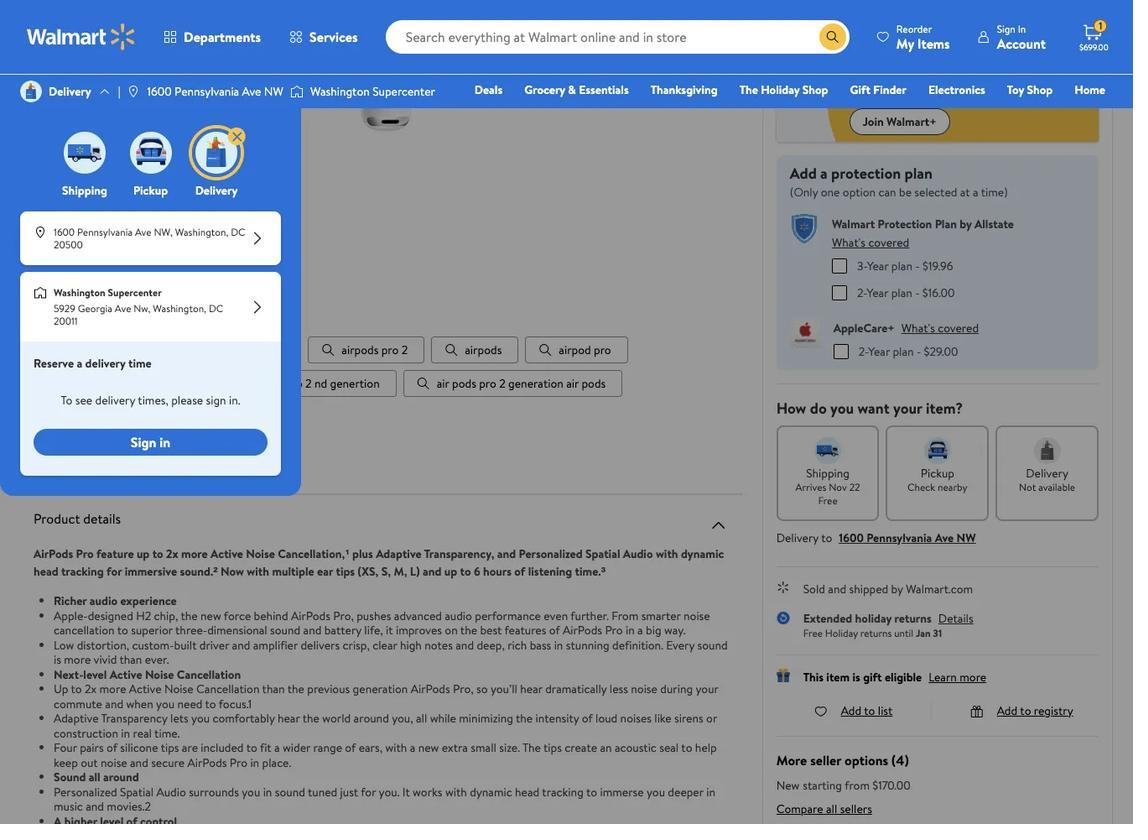 Task type: vqa. For each thing, say whether or not it's contained in the screenshot.
second Round Up from the bottom
no



Task type: describe. For each thing, give the bounding box(es) containing it.
save $30.00 on this item 11/22 at 12pm et
[[850, 56, 1062, 73]]

&
[[568, 81, 576, 98]]

0 horizontal spatial at
[[1006, 56, 1017, 73]]

deeper
[[668, 784, 704, 800]]

walmart+ down the member.
[[887, 113, 937, 130]]

airpods list item
[[432, 337, 519, 364]]

supercenter for washington supercenter 5929 georgia ave nw, washington, dc 20011
[[108, 285, 162, 300]]

2- for 2-year plan - $16.00
[[858, 284, 867, 301]]

1600 for 1600 pennsylvania ave nw
[[147, 83, 172, 100]]

to right up
[[71, 681, 82, 698]]

three-
[[175, 622, 207, 639]]

your inside "richer audio experience apple-designed h2 chip, the new force behind airpods pro, pushes advanced audio performance even further. from smarter noise cancellation to superior three-dimensional sound and battery life, it improves on the best features of airpods pro in a big way. low distortion, custom-built driver and amplifier delivers crisp, clear high notes and deep, rich bass in stunning definition. every sound is more vivid than ever. next-level active noise cancellation up to 2x more active noise cancellation than the previous generation airpods pro, so you'll hear dramatically less noise during your commute and when you need to focus.1 adaptive transparency lets you comfortably hear the world around you, all while minimizing the intensity of loud noises like sirens or construction in real time. four pairs of silicone tips are included to fit a wider range of ears, with a new extra small size. the tips create an acoustic seal to help keep out noise and secure airpods pro in place. sound all around personalized spatial audio surrounds you in sound tuned just for you. it works with dynamic head tracking to immerse you deeper in music and movies.2"
[[696, 681, 719, 698]]

0 horizontal spatial audio
[[90, 593, 118, 610]]

gift finder
[[851, 81, 907, 98]]

of left ears,
[[345, 740, 356, 756]]

1 horizontal spatial up
[[444, 563, 457, 580]]

air pods pro 2 generation air pods
[[437, 375, 606, 392]]

dimensional
[[207, 622, 267, 639]]

focus.1
[[219, 696, 252, 712]]

tips inside airpods pro feature up to 2x more active noise cancellation,¹ plus adaptive transparency, and personalized spatial audio with dynamic head tracking for immersive sound.² now with multiple ear tips (xs, s, m, l) and up to 6 hours of listening time.³
[[336, 563, 355, 580]]

noise up lets
[[164, 681, 193, 698]]

at inside want early access? shop it first starting at 12pm et as a walmart+ member. terms apply.
[[1025, 73, 1033, 87]]

1 horizontal spatial new
[[418, 740, 439, 756]]

sound down place.
[[275, 784, 305, 800]]

plan for $19.96
[[892, 257, 913, 274]]

delivery down 'arrives' on the bottom
[[777, 529, 819, 546]]

airpods up "surrounds"
[[188, 754, 227, 771]]

walmart protection plan by allstate what's covered
[[832, 215, 1015, 250]]

2 horizontal spatial 1600
[[839, 529, 864, 546]]

2nd inside button
[[114, 375, 133, 392]]

lets
[[170, 710, 189, 727]]

to left registry
[[1021, 702, 1032, 719]]

you left need
[[156, 696, 175, 712]]

want
[[858, 397, 890, 418]]

dynamic inside "richer audio experience apple-designed h2 chip, the new force behind airpods pro, pushes advanced audio performance even further. from smarter noise cancellation to superior three-dimensional sound and battery life, it improves on the best features of airpods pro in a big way. low distortion, custom-built driver and amplifier delivers crisp, clear high notes and deep, rich bass in stunning definition. every sound is more vivid than ever. next-level active noise cancellation up to 2x more active noise cancellation than the previous generation airpods pro, so you'll hear dramatically less noise during your commute and when you need to focus.1 adaptive transparency lets you comfortably hear the world around you, all while minimizing the intensity of loud noises like sirens or construction in real time. four pairs of silicone tips are included to fit a wider range of ears, with a new extra small size. the tips create an acoustic seal to help keep out noise and secure airpods pro in place. sound all around personalized spatial audio surrounds you in sound tuned just for you. it works with dynamic head tracking to immerse you deeper in music and movies.2"
[[470, 784, 512, 800]]

a right fit
[[274, 740, 280, 756]]

2x inside airpods pro feature up to 2x more active noise cancellation,¹ plus adaptive transparency, and personalized spatial audio with dynamic head tracking for immersive sound.² now with multiple ear tips (xs, s, m, l) and up to 6 hours of listening time.³
[[166, 546, 179, 563]]

plan
[[935, 215, 957, 232]]

sign for sign in account
[[998, 21, 1016, 36]]

apple_care logo image
[[790, 318, 820, 348]]

pickup for pickup
[[133, 182, 168, 199]]

2-Year plan - $16.00 checkbox
[[832, 285, 847, 300]]

0 horizontal spatial nw
[[264, 83, 284, 100]]

airpods up the while
[[411, 681, 450, 698]]

airpods up delivers
[[291, 607, 331, 624]]

nearby
[[938, 480, 968, 494]]

to left list
[[865, 702, 876, 719]]

the inside "richer audio experience apple-designed h2 chip, the new force behind airpods pro, pushes advanced audio performance even further. from smarter noise cancellation to superior three-dimensional sound and battery life, it improves on the best features of airpods pro in a big way. low distortion, custom-built driver and amplifier delivers crisp, clear high notes and deep, rich bass in stunning definition. every sound is more vivid than ever. next-level active noise cancellation up to 2x more active noise cancellation than the previous generation airpods pro, so you'll hear dramatically less noise during your commute and when you need to focus.1 adaptive transparency lets you comfortably hear the world around you, all while minimizing the intensity of loud noises like sirens or construction in real time. four pairs of silicone tips are included to fit a wider range of ears, with a new extra small size. the tips create an acoustic seal to help keep out noise and secure airpods pro in place. sound all around personalized spatial audio surrounds you in sound tuned just for you. it works with dynamic head tracking to immerse you deeper in music and movies.2"
[[523, 740, 541, 756]]

shipping for shipping
[[62, 182, 107, 199]]

grocery & essentials link
[[517, 81, 637, 99]]

richer audio experience apple-designed h2 chip, the new force behind airpods pro, pushes advanced audio performance even further. from smarter noise cancellation to superior three-dimensional sound and battery life, it improves on the best features of airpods pro in a big way. low distortion, custom-built driver and amplifier delivers crisp, clear high notes and deep, rich bass in stunning definition. every sound is more vivid than ever. next-level active noise cancellation up to 2x more active noise cancellation than the previous generation airpods pro, so you'll hear dramatically less noise during your commute and when you need to focus.1 adaptive transparency lets you comfortably hear the world around you, all while minimizing the intensity of loud noises like sirens or construction in real time. four pairs of silicone tips are included to fit a wider range of ears, with a new extra small size. the tips create an acoustic seal to help keep out noise and secure airpods pro in place. sound all around personalized spatial audio surrounds you in sound tuned just for you. it works with dynamic head tracking to immerse you deeper in music and movies.2
[[54, 593, 728, 815]]

washington for washington supercenter
[[310, 83, 370, 100]]

to see delivery times, please sign in.
[[61, 392, 240, 409]]

air for air pods pro 2 generation air pods
[[437, 375, 449, 392]]

you.
[[379, 784, 400, 800]]

one debit link
[[970, 104, 1042, 123]]

dynamic inside airpods pro feature up to 2x more active noise cancellation,¹ plus adaptive transparency, and personalized spatial audio with dynamic head tracking for immersive sound.² now with multiple ear tips (xs, s, m, l) and up to 6 hours of listening time.³
[[681, 546, 724, 563]]

level
[[83, 666, 107, 683]]

compare
[[777, 800, 824, 817]]

big
[[646, 622, 662, 639]]

dc inside washington supercenter 5929 georgia ave nw, washington, dc 20011
[[209, 301, 223, 316]]

and left 'battery'
[[303, 622, 322, 639]]

1 horizontal spatial pro,
[[453, 681, 474, 698]]

1 vertical spatial than
[[262, 681, 285, 698]]

starting inside more seller options (4) new starting from $170.00 compare all sellers
[[803, 777, 843, 793]]

0 vertical spatial than
[[120, 652, 142, 668]]

range
[[313, 740, 342, 756]]

0 vertical spatial noise
[[684, 607, 710, 624]]

thanksgiving link
[[643, 81, 726, 99]]

the holiday shop link
[[732, 81, 836, 99]]

services button
[[275, 17, 372, 57]]

et inside want early access? shop it first starting at 12pm et as a walmart+ member. terms apply.
[[1061, 73, 1072, 87]]

by for plan
[[960, 215, 972, 232]]

ave up walmart.com
[[935, 529, 954, 546]]

performance
[[475, 607, 541, 624]]

2 pods from the left
[[582, 375, 606, 392]]

to left 6
[[460, 563, 471, 580]]

airpod pros button
[[194, 337, 302, 364]]

ave down the departments
[[242, 83, 261, 100]]

while
[[430, 710, 456, 727]]

continue your search on walmart
[[20, 299, 247, 321]]

commute
[[54, 696, 102, 712]]

1 vertical spatial this
[[69, 451, 96, 474]]

walmart+ down the 'home' at top
[[1056, 105, 1106, 122]]

a left protection
[[821, 163, 828, 184]]

airpods pro 2nd generation button
[[20, 370, 207, 397]]

covered inside walmart protection plan by allstate what's covered
[[869, 234, 910, 250]]

audio inside "richer audio experience apple-designed h2 chip, the new force behind airpods pro, pushes advanced audio performance even further. from smarter noise cancellation to superior three-dimensional sound and battery life, it improves on the best features of airpods pro in a big way. low distortion, custom-built driver and amplifier delivers crisp, clear high notes and deep, rich bass in stunning definition. every sound is more vivid than ever. next-level active noise cancellation up to 2x more active noise cancellation than the previous generation airpods pro, so you'll hear dramatically less noise during your commute and when you need to focus.1 adaptive transparency lets you comfortably hear the world around you, all while minimizing the intensity of loud noises like sirens or construction in real time. four pairs of silicone tips are included to fit a wider range of ears, with a new extra small size. the tips create an acoustic seal to help keep out noise and secure airpods pro in place. sound all around personalized spatial audio surrounds you in sound tuned just for you. it works with dynamic head tracking to immerse you deeper in music and movies.2"
[[156, 784, 186, 800]]

home fashion
[[852, 81, 1106, 122]]

delivery for times,
[[95, 392, 135, 409]]

during
[[661, 681, 693, 698]]

pro inside airpods pro feature up to 2x more active noise cancellation,¹ plus adaptive transparency, and personalized spatial audio with dynamic head tracking for immersive sound.² now with multiple ear tips (xs, s, m, l) and up to 6 hours of listening time.³
[[76, 546, 94, 563]]

behind
[[254, 607, 288, 624]]

plan for $16.00
[[892, 284, 913, 301]]

with right now
[[247, 563, 269, 580]]

airpod for airpod pros
[[228, 342, 260, 359]]

you right do
[[831, 397, 854, 418]]

spatial inside airpods pro feature up to 2x more active noise cancellation,¹ plus adaptive transparency, and personalized spatial audio with dynamic head tracking for immersive sound.² now with multiple ear tips (xs, s, m, l) and up to 6 hours of listening time.³
[[586, 546, 621, 563]]

1 horizontal spatial pro
[[230, 754, 248, 771]]

0 vertical spatial up
[[137, 546, 150, 563]]

it inside want early access? shop it first starting at 12pm et as a walmart+ member. terms apply.
[[960, 73, 966, 87]]

head inside airpods pro feature up to 2x more active noise cancellation,¹ plus adaptive transparency, and personalized spatial audio with dynamic head tracking for immersive sound.² now with multiple ear tips (xs, s, m, l) and up to 6 hours of listening time.³
[[34, 563, 58, 580]]

pro inside list item
[[93, 375, 111, 392]]

l)
[[410, 563, 420, 580]]

airpods for airpods
[[465, 342, 502, 359]]

the left world
[[303, 710, 320, 727]]

washington, inside 1600 pennsylvania ave nw, washington, dc 20500
[[175, 225, 229, 239]]

2 vertical spatial pennsylvania
[[867, 529, 933, 546]]

surrounds
[[189, 784, 239, 800]]

airpods right bass
[[563, 622, 603, 639]]

the right chip,
[[181, 607, 198, 624]]

amplifier
[[253, 637, 298, 654]]

apple-
[[54, 607, 88, 624]]

11/22
[[978, 56, 1003, 73]]

personalized inside "richer audio experience apple-designed h2 chip, the new force behind airpods pro, pushes advanced audio performance even further. from smarter noise cancellation to superior three-dimensional sound and battery life, it improves on the best features of airpods pro in a big way. low distortion, custom-built driver and amplifier delivers crisp, clear high notes and deep, rich bass in stunning definition. every sound is more vivid than ever. next-level active noise cancellation up to 2x more active noise cancellation than the previous generation airpods pro, so you'll hear dramatically less noise during your commute and when you need to focus.1 adaptive transparency lets you comfortably hear the world around you, all while minimizing the intensity of loud noises like sirens or construction in real time. four pairs of silicone tips are included to fit a wider range of ears, with a new extra small size. the tips create an acoustic seal to help keep out noise and secure airpods pro in place. sound all around personalized spatial audio surrounds you in sound tuned just for you. it works with dynamic head tracking to immerse you deeper in music and movies.2"
[[54, 784, 117, 800]]

of left loud
[[582, 710, 593, 727]]

custom-
[[132, 637, 174, 654]]

in right deeper
[[707, 784, 716, 800]]

with up smarter
[[656, 546, 679, 563]]

s,
[[382, 563, 391, 580]]

airpod pros list item
[[194, 337, 302, 364]]

starting inside want early access? shop it first starting at 12pm et as a walmart+ member. terms apply.
[[989, 73, 1022, 87]]

to left h2
[[117, 622, 128, 639]]

0 vertical spatial holiday
[[761, 81, 800, 98]]

sign for sign in
[[131, 433, 156, 452]]

1 horizontal spatial item
[[827, 668, 850, 685]]

shop inside want early access? shop it first starting at 12pm et as a walmart+ member. terms apply.
[[936, 73, 958, 87]]

and right music
[[86, 798, 104, 815]]

to left fit
[[246, 740, 257, 756]]

0 vertical spatial around
[[354, 710, 389, 727]]

sound right every
[[698, 637, 728, 654]]

search
[[121, 299, 165, 321]]

how do you want your item?
[[777, 397, 964, 418]]

2-year plan - $29.00
[[859, 343, 959, 360]]

in left big
[[626, 622, 635, 639]]

audio inside airpods pro feature up to 2x more active noise cancellation,¹ plus adaptive transparency, and personalized spatial audio with dynamic head tracking for immersive sound.² now with multiple ear tips (xs, s, m, l) and up to 6 hours of listening time.³
[[623, 546, 653, 563]]

to up 'immersive'
[[152, 546, 163, 563]]

1600 pennsylvania ave nw
[[147, 83, 284, 100]]

1 horizontal spatial this
[[930, 56, 949, 73]]

intensity
[[536, 710, 579, 727]]

apple airpod pro list item
[[20, 404, 153, 431]]

1 horizontal spatial audio
[[445, 607, 472, 624]]

ave inside washington supercenter 5929 georgia ave nw, washington, dc 20011
[[115, 301, 131, 316]]

airpods inside airpods pro feature up to 2x more active noise cancellation,¹ plus adaptive transparency, and personalized spatial audio with dynamic head tracking for immersive sound.² now with multiple ear tips (xs, s, m, l) and up to 6 hours of listening time.³
[[34, 546, 73, 563]]

active right level
[[110, 666, 142, 683]]

 image for pickup
[[130, 132, 172, 174]]

0 horizontal spatial returns
[[861, 626, 892, 640]]

add to registry button
[[971, 702, 1074, 719]]

2 inside button
[[402, 342, 408, 359]]

sold and shipped by walmart.com
[[804, 580, 973, 597]]

in
[[1018, 21, 1027, 36]]

in inside sign in button
[[160, 433, 170, 452]]

pennsylvania for nw,
[[77, 225, 133, 239]]

12pm down account
[[1019, 56, 1046, 73]]

0 horizontal spatial tips
[[161, 740, 179, 756]]

in right bass
[[554, 637, 563, 654]]

plan for $29.00
[[893, 343, 914, 360]]

product details image
[[709, 516, 729, 536]]

pickup for pickup check nearby
[[921, 464, 955, 481]]

acoustic
[[615, 740, 657, 756]]

first
[[968, 73, 986, 87]]

and right l)
[[423, 563, 442, 580]]

you right "surrounds"
[[242, 784, 260, 800]]

registry
[[913, 105, 956, 122]]

best
[[480, 622, 502, 639]]

pairs
[[80, 740, 104, 756]]

movies.2
[[107, 798, 151, 815]]

1 vertical spatial hear
[[278, 710, 300, 727]]

intent image for shipping image
[[815, 437, 842, 464]]

the left previous
[[288, 681, 305, 698]]

airpods pro 2 list item
[[308, 337, 425, 364]]

new
[[777, 777, 800, 793]]

2 horizontal spatial tips
[[544, 740, 562, 756]]

with right works
[[446, 784, 467, 800]]

0 vertical spatial the
[[740, 81, 758, 98]]

less
[[610, 681, 628, 698]]

 image inside delivery "button"
[[196, 132, 237, 174]]

in left fit
[[250, 754, 259, 771]]

pro inside "list item"
[[119, 409, 136, 426]]

reorder
[[897, 21, 933, 36]]

1 vertical spatial nw
[[957, 529, 976, 546]]

airpods pro 2nd generation list item
[[20, 370, 207, 397]]

and up hours
[[497, 546, 516, 563]]

noise down custom-
[[145, 666, 174, 683]]

it
[[403, 784, 410, 800]]

until
[[895, 626, 914, 640]]

time
[[128, 355, 152, 372]]

2 for air pods pro 2 generation air pods
[[499, 375, 506, 392]]

from
[[612, 607, 639, 624]]

plan up protection
[[905, 163, 933, 184]]

wpp logo image
[[790, 214, 819, 244]]

cancellation up comfortably
[[196, 681, 260, 698]]

list containing airpods 2nd generation
[[20, 337, 742, 431]]

in left real
[[121, 725, 130, 742]]

Search search field
[[386, 20, 850, 54]]

noises
[[621, 710, 652, 727]]

protection
[[832, 163, 901, 184]]

join walmart+
[[863, 113, 937, 130]]

to down the shipping arrives nov 22 free
[[822, 529, 833, 546]]

generation inside "richer audio experience apple-designed h2 chip, the new force behind airpods pro, pushes advanced audio performance even further. from smarter noise cancellation to superior three-dimensional sound and battery life, it improves on the best features of airpods pro in a big way. low distortion, custom-built driver and amplifier delivers crisp, clear high notes and deep, rich bass in stunning definition. every sound is more vivid than ever. next-level active noise cancellation up to 2x more active noise cancellation than the previous generation airpods pro, so you'll hear dramatically less noise during your commute and when you need to focus.1 adaptive transparency lets you comfortably hear the world around you, all while minimizing the intensity of loud noises like sirens or construction in real time. four pairs of silicone tips are included to fit a wider range of ears, with a new extra small size. the tips create an acoustic seal to help keep out noise and secure airpods pro in place. sound all around personalized spatial audio surrounds you in sound tuned just for you. it works with dynamic head tracking to immerse you deeper in music and movies.2"
[[353, 681, 408, 698]]

airpods pro 2nd generation
[[54, 375, 191, 392]]

it inside "richer audio experience apple-designed h2 chip, the new force behind airpods pro, pushes advanced audio performance even further. from smarter noise cancellation to superior three-dimensional sound and battery life, it improves on the best features of airpods pro in a big way. low distortion, custom-built driver and amplifier delivers crisp, clear high notes and deep, rich bass in stunning definition. every sound is more vivid than ever. next-level active noise cancellation up to 2x more active noise cancellation than the previous generation airpods pro, so you'll hear dramatically less noise during your commute and when you need to focus.1 adaptive transparency lets you comfortably hear the world around you, all while minimizing the intensity of loud noises like sirens or construction in real time. four pairs of silicone tips are included to fit a wider range of ears, with a new extra small size. the tips create an acoustic seal to help keep out noise and secure airpods pro in place. sound all around personalized spatial audio surrounds you in sound tuned just for you. it works with dynamic head tracking to immerse you deeper in music and movies.2"
[[386, 622, 393, 639]]

to right "seal"
[[682, 740, 693, 756]]

cancellation,¹
[[278, 546, 350, 563]]

air for air pod pro 2 nd genertion
[[248, 375, 260, 392]]

with right ears,
[[386, 740, 407, 756]]

washington for washington supercenter 5929 georgia ave nw, washington, dc 20011
[[54, 285, 105, 300]]

by for shipped
[[892, 580, 904, 597]]

see
[[75, 392, 92, 409]]

more inside airpods pro feature up to 2x more active noise cancellation,¹ plus adaptive transparency, and personalized spatial audio with dynamic head tracking for immersive sound.² now with multiple ear tips (xs, s, m, l) and up to 6 hours of listening time.³
[[181, 546, 208, 563]]

wider
[[283, 740, 311, 756]]

airpods 2nd generation
[[54, 342, 171, 359]]

and left the secure
[[130, 754, 148, 771]]

more left vivid
[[64, 652, 91, 668]]

electronics
[[929, 81, 986, 98]]

and left when
[[105, 696, 123, 712]]

of right features
[[549, 622, 560, 639]]

tracking inside "richer audio experience apple-designed h2 chip, the new force behind airpods pro, pushes advanced audio performance even further. from smarter noise cancellation to superior three-dimensional sound and battery life, it improves on the best features of airpods pro in a big way. low distortion, custom-built driver and amplifier delivers crisp, clear high notes and deep, rich bass in stunning definition. every sound is more vivid than ever. next-level active noise cancellation up to 2x more active noise cancellation than the previous generation airpods pro, so you'll hear dramatically less noise during your commute and when you need to focus.1 adaptive transparency lets you comfortably hear the world around you, all while minimizing the intensity of loud noises like sirens or construction in real time. four pairs of silicone tips are included to fit a wider range of ears, with a new extra small size. the tips create an acoustic seal to help keep out noise and secure airpods pro in place. sound all around personalized spatial audio surrounds you in sound tuned just for you. it works with dynamic head tracking to immerse you deeper in music and movies.2"
[[542, 784, 584, 800]]

1
[[1099, 19, 1103, 33]]

you right lets
[[191, 710, 210, 727]]

my
[[897, 34, 915, 52]]

delivery left |
[[49, 83, 91, 100]]

sign in account
[[998, 21, 1046, 52]]

this item is gift eligible learn more
[[804, 668, 987, 685]]

designed
[[88, 607, 133, 624]]

1 vertical spatial what's
[[902, 319, 936, 336]]

1600 for 1600 pennsylvania ave nw, washington, dc 20500
[[54, 225, 75, 239]]

sound.²
[[180, 563, 218, 580]]

0 horizontal spatial new
[[201, 607, 221, 624]]

list
[[878, 702, 893, 719]]

1 horizontal spatial is
[[853, 668, 861, 685]]

1 vertical spatial pro
[[605, 622, 623, 639]]

rich
[[508, 637, 527, 654]]

pod
[[263, 375, 283, 392]]

included
[[201, 740, 244, 756]]

2 horizontal spatial shop
[[1028, 81, 1053, 98]]

details button
[[939, 610, 974, 626]]

1 vertical spatial noise
[[631, 681, 658, 698]]

items
[[918, 34, 951, 52]]

intent image for delivery image
[[1034, 437, 1061, 464]]

continue
[[20, 299, 83, 321]]

delivery for time
[[85, 355, 126, 372]]

for inside "richer audio experience apple-designed h2 chip, the new force behind airpods pro, pushes advanced audio performance even further. from smarter noise cancellation to superior three-dimensional sound and battery life, it improves on the best features of airpods pro in a big way. low distortion, custom-built driver and amplifier delivers crisp, clear high notes and deep, rich bass in stunning definition. every sound is more vivid than ever. next-level active noise cancellation up to 2x more active noise cancellation than the previous generation airpods pro, so you'll hear dramatically less noise during your commute and when you need to focus.1 adaptive transparency lets you comfortably hear the world around you, all while minimizing the intensity of loud noises like sirens or construction in real time. four pairs of silicone tips are included to fit a wider range of ears, with a new extra small size. the tips create an acoustic seal to help keep out noise and secure airpods pro in place. sound all around personalized spatial audio surrounds you in sound tuned just for you. it works with dynamic head tracking to immerse you deeper in music and movies.2"
[[361, 784, 376, 800]]

world
[[322, 710, 351, 727]]

 image for delivery
[[20, 81, 42, 102]]

the holiday shop
[[740, 81, 829, 98]]

walmart inside walmart protection plan by allstate what's covered
[[832, 215, 875, 232]]

3 air from the left
[[567, 375, 579, 392]]

early
[[875, 73, 896, 87]]

1 vertical spatial around
[[103, 769, 139, 786]]

you left deeper
[[647, 784, 665, 800]]

to right need
[[205, 696, 216, 712]]

more right learn
[[960, 668, 987, 685]]

31
[[934, 626, 942, 640]]

0 vertical spatial all
[[416, 710, 427, 727]]

1 horizontal spatial returns
[[895, 610, 932, 626]]

delivery not available
[[1020, 464, 1076, 494]]



Task type: locate. For each thing, give the bounding box(es) containing it.
new left extra
[[418, 740, 439, 756]]

on down items
[[914, 56, 927, 73]]

home link
[[1068, 81, 1114, 99]]

0 horizontal spatial item
[[100, 451, 134, 474]]

do
[[810, 397, 827, 418]]

1 vertical spatial your
[[894, 397, 923, 418]]

spatial
[[586, 546, 621, 563], [120, 784, 154, 800]]

washington down services at the top of page
[[310, 83, 370, 100]]

ave left "nw,"
[[135, 225, 152, 239]]

shipping for shipping arrives nov 22 free
[[807, 464, 850, 481]]

1 vertical spatial starting
[[803, 777, 843, 793]]

3-Year plan - $19.96 checkbox
[[832, 258, 847, 273]]

apple airpods pro (2nd generation) - lightning - image 3 of 5 image
[[29, 0, 127, 25]]

2 inside button
[[499, 375, 506, 392]]

 image
[[127, 85, 141, 98]]

so
[[477, 681, 488, 698]]

walmart.com
[[906, 580, 973, 597]]

1 horizontal spatial shipping
[[807, 464, 850, 481]]

noise up every
[[684, 607, 710, 624]]

learn more button
[[929, 668, 987, 685]]

1 vertical spatial item
[[100, 451, 134, 474]]

and right sold
[[828, 580, 847, 597]]

0 vertical spatial 2-
[[858, 284, 867, 301]]

tracking inside airpods pro feature up to 2x more active noise cancellation,¹ plus adaptive transparency, and personalized spatial audio with dynamic head tracking for immersive sound.² now with multiple ear tips (xs, s, m, l) and up to 6 hours of listening time.³
[[61, 563, 104, 580]]

a
[[1085, 73, 1090, 87], [821, 163, 828, 184], [77, 355, 82, 372], [638, 622, 643, 639], [274, 740, 280, 756], [410, 740, 416, 756]]

1 vertical spatial free
[[804, 626, 823, 640]]

from
[[845, 777, 870, 793]]

tips left "create"
[[544, 740, 562, 756]]

product
[[34, 510, 80, 528]]

1 horizontal spatial tips
[[336, 563, 355, 580]]

supercenter inside washington supercenter 5929 georgia ave nw, washington, dc 20011
[[108, 285, 162, 300]]

plan down applecare+ what's covered
[[893, 343, 914, 360]]

delivery inside delivery not available
[[1026, 464, 1069, 481]]

walmart+ inside want early access? shop it first starting at 12pm et as a walmart+ member. terms apply.
[[850, 87, 892, 102]]

on inside "richer audio experience apple-designed h2 chip, the new force behind airpods pro, pushes advanced audio performance even further. from smarter noise cancellation to superior three-dimensional sound and battery life, it improves on the best features of airpods pro in a big way. low distortion, custom-built driver and amplifier delivers crisp, clear high notes and deep, rich bass in stunning definition. every sound is more vivid than ever. next-level active noise cancellation up to 2x more active noise cancellation than the previous generation airpods pro, so you'll hear dramatically less noise during your commute and when you need to focus.1 adaptive transparency lets you comfortably hear the world around you, all while minimizing the intensity of loud noises like sirens or construction in real time. four pairs of silicone tips are included to fit a wider range of ears, with a new extra small size. the tips create an acoustic seal to help keep out noise and secure airpods pro in place. sound all around personalized spatial audio surrounds you in sound tuned just for you. it works with dynamic head tracking to immerse you deeper in music and movies.2"
[[445, 622, 458, 639]]

you
[[831, 397, 854, 418], [156, 696, 175, 712], [191, 710, 210, 727], [242, 784, 260, 800], [647, 784, 665, 800]]

what's covered button for 2-year plan - $29.00
[[902, 319, 979, 336]]

to left immerse
[[586, 784, 598, 800]]

2 vertical spatial 1600
[[839, 529, 864, 546]]

pickup check nearby
[[908, 464, 968, 494]]

apple airpod pro button
[[20, 404, 153, 431]]

sound left delivers
[[270, 622, 301, 639]]

what's inside walmart protection plan by allstate what's covered
[[832, 234, 866, 250]]

1 horizontal spatial by
[[960, 215, 972, 232]]

airpod inside "list item"
[[84, 409, 116, 426]]

0 vertical spatial walmart
[[832, 215, 875, 232]]

1 horizontal spatial for
[[361, 784, 376, 800]]

clear
[[373, 637, 397, 654]]

plan
[[905, 163, 933, 184], [892, 257, 913, 274], [892, 284, 913, 301], [893, 343, 914, 360]]

the left best
[[461, 622, 478, 639]]

pros
[[263, 342, 285, 359]]

what's covered button up 3-
[[832, 234, 910, 250]]

free inside extended holiday returns details free holiday returns until jan 31
[[804, 626, 823, 640]]

what's covered button for 3-year plan - $19.96
[[832, 234, 910, 250]]

0 horizontal spatial this
[[69, 451, 96, 474]]

delivery
[[49, 83, 91, 100], [195, 182, 238, 199], [1026, 464, 1069, 481], [777, 529, 819, 546]]

airpods for airpods 2nd generation
[[54, 342, 91, 359]]

active inside airpods pro feature up to 2x more active noise cancellation,¹ plus adaptive transparency, and personalized spatial audio with dynamic head tracking for immersive sound.² now with multiple ear tips (xs, s, m, l) and up to 6 hours of listening time.³
[[211, 546, 243, 563]]

toy shop
[[1008, 81, 1053, 98]]

adaptive up four
[[54, 710, 99, 727]]

dramatically
[[546, 681, 607, 698]]

2 horizontal spatial your
[[894, 397, 923, 418]]

- left $16.00
[[916, 284, 920, 301]]

pickup inside button
[[133, 182, 168, 199]]

one
[[977, 105, 1003, 122]]

generation inside button
[[509, 375, 564, 392]]

richer
[[54, 593, 87, 610]]

it right life,
[[386, 622, 393, 639]]

pro inside "button"
[[285, 375, 303, 392]]

1 vertical spatial all
[[89, 769, 100, 786]]

2 vertical spatial your
[[696, 681, 719, 698]]

0 horizontal spatial pods
[[452, 375, 477, 392]]

airpods inside 'button'
[[465, 342, 502, 359]]

tips
[[336, 563, 355, 580], [161, 740, 179, 756], [544, 740, 562, 756]]

hours
[[483, 563, 512, 580]]

2-Year plan - $29.00 checkbox
[[834, 344, 849, 359]]

0 horizontal spatial supercenter
[[108, 285, 162, 300]]

 image for shipping
[[64, 132, 106, 174]]

1600 right |
[[147, 83, 172, 100]]

0 horizontal spatial airpod
[[84, 409, 116, 426]]

sirens
[[675, 710, 704, 727]]

washington inside washington supercenter 5929 georgia ave nw, washington, dc 20011
[[54, 285, 105, 300]]

generation inside "button"
[[115, 342, 171, 359]]

airpods 2nd generation list item
[[20, 337, 187, 364]]

airpods inside "button"
[[54, 342, 91, 359]]

shop
[[936, 73, 958, 87], [803, 81, 829, 98], [1028, 81, 1053, 98]]

the right the size.
[[523, 740, 541, 756]]

list
[[20, 337, 742, 431]]

1 horizontal spatial pennsylvania
[[175, 83, 239, 100]]

need
[[177, 696, 203, 712]]

airpods down product
[[34, 546, 73, 563]]

0 vertical spatial on
[[914, 56, 927, 73]]

1 horizontal spatial the
[[740, 81, 758, 98]]

2 horizontal spatial on
[[914, 56, 927, 73]]

around up movies.2
[[103, 769, 139, 786]]

1 vertical spatial walmart
[[190, 299, 247, 321]]

2 vertical spatial pro
[[230, 754, 248, 771]]

extended
[[804, 610, 853, 626]]

shipping arrives nov 22 free
[[796, 464, 861, 507]]

deep,
[[477, 637, 505, 654]]

1 horizontal spatial covered
[[938, 319, 979, 336]]

1 vertical spatial by
[[892, 580, 904, 597]]

audio up notes
[[445, 607, 472, 624]]

sign inside sign in account
[[998, 21, 1016, 36]]

ave left nw,
[[115, 301, 131, 316]]

smarter
[[642, 607, 681, 624]]

generation up the airpods pro 2nd generation on the left of page
[[115, 342, 171, 359]]

2 horizontal spatial air
[[567, 375, 579, 392]]

0 horizontal spatial for
[[107, 563, 122, 580]]

generation inside button
[[136, 375, 191, 392]]

airpods for airpods pro 2
[[342, 342, 379, 359]]

hear up 'wider'
[[278, 710, 300, 727]]

1 horizontal spatial pods
[[582, 375, 606, 392]]

20011
[[54, 314, 78, 328]]

2x inside "richer audio experience apple-designed h2 chip, the new force behind airpods pro, pushes advanced audio performance even further. from smarter noise cancellation to superior three-dimensional sound and battery life, it improves on the best features of airpods pro in a big way. low distortion, custom-built driver and amplifier delivers crisp, clear high notes and deep, rich bass in stunning definition. every sound is more vivid than ever. next-level active noise cancellation up to 2x more active noise cancellation than the previous generation airpods pro, so you'll hear dramatically less noise during your commute and when you need to focus.1 adaptive transparency lets you comfortably hear the world around you, all while minimizing the intensity of loud noises like sirens or construction in real time. four pairs of silicone tips are included to fit a wider range of ears, with a new extra small size. the tips create an acoustic seal to help keep out noise and secure airpods pro in place. sound all around personalized spatial audio surrounds you in sound tuned just for you. it works with dynamic head tracking to immerse you deeper in music and movies.2"
[[85, 681, 97, 698]]

year right 3-year plan - $19.96 checkbox
[[868, 257, 889, 274]]

12pm inside want early access? shop it first starting at 12pm et as a walmart+ member. terms apply.
[[1036, 73, 1058, 87]]

2 vertical spatial noise
[[101, 754, 127, 771]]

gift finder link
[[843, 81, 915, 99]]

hear
[[520, 681, 543, 698], [278, 710, 300, 727]]

pro left big
[[605, 622, 623, 639]]

is inside "richer audio experience apple-designed h2 chip, the new force behind airpods pro, pushes advanced audio performance even further. from smarter noise cancellation to superior three-dimensional sound and battery life, it improves on the best features of airpods pro in a big way. low distortion, custom-built driver and amplifier delivers crisp, clear high notes and deep, rich bass in stunning definition. every sound is more vivid than ever. next-level active noise cancellation up to 2x more active noise cancellation than the previous generation airpods pro, so you'll hear dramatically less noise during your commute and when you need to focus.1 adaptive transparency lets you comfortably hear the world around you, all while minimizing the intensity of loud noises like sirens or construction in real time. four pairs of silicone tips are included to fit a wider range of ears, with a new extra small size. the tips create an acoustic seal to help keep out noise and secure airpods pro in place. sound all around personalized spatial audio surrounds you in sound tuned just for you. it works with dynamic head tracking to immerse you deeper in music and movies.2"
[[54, 652, 61, 668]]

intent image for pickup image
[[925, 437, 951, 464]]

eligible
[[885, 668, 922, 685]]

account
[[998, 34, 1046, 52]]

one debit
[[977, 105, 1034, 122]]

sign inside button
[[131, 433, 156, 452]]

search icon image
[[826, 30, 840, 44]]

dc up airpod pros list item
[[209, 301, 223, 316]]

toy shop link
[[1000, 81, 1061, 99]]

air left pod
[[248, 375, 260, 392]]

the up the size.
[[516, 710, 533, 727]]

is up up
[[54, 652, 61, 668]]

 image for washington supercenter
[[290, 83, 304, 100]]

gifting made easy image
[[777, 668, 790, 682]]

what's covered button up $29.00
[[902, 319, 979, 336]]

washington up 5929
[[54, 285, 105, 300]]

shipping
[[62, 182, 107, 199], [807, 464, 850, 481]]

1 horizontal spatial walmart
[[832, 215, 875, 232]]

supercenter for washington supercenter
[[373, 83, 435, 100]]

airpod pro button
[[526, 337, 628, 364]]

your right 5929
[[87, 299, 117, 321]]

adaptive up m,
[[376, 546, 422, 563]]

20500
[[54, 238, 83, 252]]

nw,
[[134, 301, 151, 316]]

noise right less
[[631, 681, 658, 698]]

audio right richer
[[90, 593, 118, 610]]

airpods 2nd generation button
[[20, 337, 187, 364]]

audio
[[90, 593, 118, 610], [445, 607, 472, 624]]

 image
[[20, 81, 42, 102], [290, 83, 304, 100], [64, 132, 106, 174], [130, 132, 172, 174], [196, 132, 237, 174], [34, 226, 47, 239], [34, 286, 47, 300]]

free up this
[[804, 626, 823, 640]]

1 vertical spatial for
[[361, 784, 376, 800]]

1 pods from the left
[[452, 375, 477, 392]]

add a protection plan
[[790, 163, 933, 184]]

year for 2-year plan - $16.00
[[867, 284, 889, 301]]

noise up the multiple
[[246, 546, 275, 563]]

2 vertical spatial all
[[827, 800, 838, 817]]

1 horizontal spatial 1600
[[147, 83, 172, 100]]

 image inside 1600 pennsylvania ave nw, washington, dc 20500 button
[[34, 226, 47, 239]]

airpod left "pros"
[[228, 342, 260, 359]]

pro, left so
[[453, 681, 474, 698]]

1 vertical spatial adaptive
[[54, 710, 99, 727]]

a down the you,
[[410, 740, 416, 756]]

year for 3-year plan - $19.96
[[868, 257, 889, 274]]

delivery button
[[192, 128, 246, 199]]

all inside more seller options (4) new starting from $170.00 compare all sellers
[[827, 800, 838, 817]]

airpods down reserve
[[54, 375, 91, 392]]

airpod up "air pods pro 2 generation air pods"
[[559, 342, 591, 359]]

pods down airpod pro
[[582, 375, 606, 392]]

1 $699.00
[[1080, 19, 1109, 53]]

access?
[[899, 73, 933, 87]]

air down the airpods 'button'
[[437, 375, 449, 392]]

air inside "button"
[[248, 375, 260, 392]]

terms
[[935, 87, 961, 102]]

1 horizontal spatial all
[[416, 710, 427, 727]]

2 horizontal spatial add
[[997, 702, 1018, 719]]

1 horizontal spatial dynamic
[[681, 546, 724, 563]]

 image inside "pickup" button
[[130, 132, 172, 174]]

air pods pro 2 generation air pods list item
[[403, 370, 623, 397]]

member.
[[895, 87, 933, 102]]

returns left until
[[861, 626, 892, 640]]

0 horizontal spatial starting
[[803, 777, 843, 793]]

thanksgiving
[[651, 81, 718, 98]]

for inside airpods pro feature up to 2x more active noise cancellation,¹ plus adaptive transparency, and personalized spatial audio with dynamic head tracking for immersive sound.² now with multiple ear tips (xs, s, m, l) and up to 6 hours of listening time.³
[[107, 563, 122, 580]]

0 vertical spatial what's
[[832, 234, 866, 250]]

1 vertical spatial pickup
[[921, 464, 955, 481]]

dynamic down small
[[470, 784, 512, 800]]

1 horizontal spatial audio
[[623, 546, 653, 563]]

2nd
[[93, 342, 113, 359], [114, 375, 133, 392]]

by inside walmart protection plan by allstate what's covered
[[960, 215, 972, 232]]

air
[[248, 375, 260, 392], [437, 375, 449, 392], [567, 375, 579, 392]]

airpods up air pods pro 2 generation air pods list item
[[465, 342, 502, 359]]

spatial up time.³ in the right of the page
[[586, 546, 621, 563]]

pro inside list item
[[479, 375, 497, 392]]

1 horizontal spatial sign
[[998, 21, 1016, 36]]

more down vivid
[[99, 681, 126, 698]]

1 horizontal spatial nw
[[957, 529, 976, 546]]

1 vertical spatial pro,
[[453, 681, 474, 698]]

0 horizontal spatial pro,
[[333, 607, 354, 624]]

it
[[960, 73, 966, 87], [386, 622, 393, 639]]

1 horizontal spatial what's
[[902, 319, 936, 336]]

airpod pro list item
[[526, 337, 628, 364]]

holiday left gift
[[761, 81, 800, 98]]

add
[[790, 163, 817, 184], [841, 702, 862, 719], [997, 702, 1018, 719]]

shipping inside the shipping arrives nov 22 free
[[807, 464, 850, 481]]

adaptive inside airpods pro feature up to 2x more active noise cancellation,¹ plus adaptive transparency, and personalized spatial audio with dynamic head tracking for immersive sound.² now with multiple ear tips (xs, s, m, l) and up to 6 hours of listening time.³
[[376, 546, 422, 563]]

dynamic down the product details image
[[681, 546, 724, 563]]

nd
[[315, 375, 327, 392]]

2 inside "button"
[[306, 375, 312, 392]]

1 vertical spatial holiday
[[826, 626, 858, 640]]

delivery inside "button"
[[195, 182, 238, 199]]

0 vertical spatial spatial
[[586, 546, 621, 563]]

dc down delivery "button"
[[231, 225, 246, 239]]

1 horizontal spatial airpod
[[228, 342, 260, 359]]

walmart up 3-
[[832, 215, 875, 232]]

free left 22
[[818, 493, 838, 507]]

2 vertical spatial year
[[869, 343, 890, 360]]

dynamic
[[681, 546, 724, 563], [470, 784, 512, 800]]

personalized inside airpods pro feature up to 2x more active noise cancellation,¹ plus adaptive transparency, and personalized spatial audio with dynamic head tracking for immersive sound.² now with multiple ear tips (xs, s, m, l) and up to 6 hours of listening time.³
[[519, 546, 583, 563]]

0 horizontal spatial holiday
[[761, 81, 800, 98]]

 image for 1600 pennsylvania ave nw, washington, dc 20500
[[34, 226, 47, 239]]

0 vertical spatial 2x
[[166, 546, 179, 563]]

improves
[[396, 622, 442, 639]]

four
[[54, 740, 77, 756]]

tracking up richer
[[61, 563, 104, 580]]

pro left fit
[[230, 754, 248, 771]]

1 vertical spatial what's covered button
[[902, 319, 979, 336]]

for right just
[[361, 784, 376, 800]]

on right search
[[169, 299, 186, 321]]

shipping inside "button"
[[62, 182, 107, 199]]

add for add a protection plan
[[790, 163, 817, 184]]

- for $16.00
[[916, 284, 920, 301]]

0 vertical spatial delivery
[[85, 355, 126, 372]]

sign down to see delivery times, please sign in.
[[131, 433, 156, 452]]

0 vertical spatial item
[[952, 56, 975, 73]]

high
[[400, 637, 422, 654]]

pro
[[76, 546, 94, 563], [605, 622, 623, 639], [230, 754, 248, 771]]

new
[[201, 607, 221, 624], [418, 740, 439, 756]]

 image inside shipping "button"
[[64, 132, 106, 174]]

pennsylvania for nw
[[175, 83, 239, 100]]

adaptive inside "richer audio experience apple-designed h2 chip, the new force behind airpods pro, pushes advanced audio performance even further. from smarter noise cancellation to superior three-dimensional sound and battery life, it improves on the best features of airpods pro in a big way. low distortion, custom-built driver and amplifier delivers crisp, clear high notes and deep, rich bass in stunning definition. every sound is more vivid than ever. next-level active noise cancellation up to 2x more active noise cancellation than the previous generation airpods pro, so you'll hear dramatically less noise during your commute and when you need to focus.1 adaptive transparency lets you comfortably hear the world around you, all while minimizing the intensity of loud noises like sirens or construction in real time. four pairs of silicone tips are included to fit a wider range of ears, with a new extra small size. the tips create an acoustic seal to help keep out noise and secure airpods pro in place. sound all around personalized spatial audio surrounds you in sound tuned just for you. it works with dynamic head tracking to immerse you deeper in music and movies.2"
[[54, 710, 99, 727]]

year for 2-year plan - $29.00
[[869, 343, 890, 360]]

in down "times,"
[[160, 433, 170, 452]]

1 vertical spatial pennsylvania
[[77, 225, 133, 239]]

Walmart Site-Wide search field
[[386, 20, 850, 54]]

0 horizontal spatial shop
[[803, 81, 829, 98]]

up up 'immersive'
[[137, 546, 150, 563]]

apple airpods pro (2nd generation) - lightning - image 4 of 5 image
[[29, 35, 127, 133]]

0 horizontal spatial 1600
[[54, 225, 75, 239]]

2 air from the left
[[437, 375, 449, 392]]

ave inside 1600 pennsylvania ave nw, washington, dc 20500
[[135, 225, 152, 239]]

tips left are
[[161, 740, 179, 756]]

more
[[777, 751, 808, 769]]

head down the size.
[[515, 784, 540, 800]]

in down place.
[[263, 784, 272, 800]]

head inside "richer audio experience apple-designed h2 chip, the new force behind airpods pro, pushes advanced audio performance even further. from smarter noise cancellation to superior three-dimensional sound and battery life, it improves on the best features of airpods pro in a big way. low distortion, custom-built driver and amplifier delivers crisp, clear high notes and deep, rich bass in stunning definition. every sound is more vivid than ever. next-level active noise cancellation up to 2x more active noise cancellation than the previous generation airpods pro, so you'll hear dramatically less noise during your commute and when you need to focus.1 adaptive transparency lets you comfortably hear the world around you, all while minimizing the intensity of loud noises like sirens or construction in real time. four pairs of silicone tips are included to fit a wider range of ears, with a new extra small size. the tips create an acoustic seal to help keep out noise and secure airpods pro in place. sound all around personalized spatial audio surrounds you in sound tuned just for you. it works with dynamic head tracking to immerse you deeper in music and movies.2"
[[515, 784, 540, 800]]

2 left airpods list item
[[402, 342, 408, 359]]

are
[[182, 740, 198, 756]]

0 vertical spatial new
[[201, 607, 221, 624]]

0 vertical spatial hear
[[520, 681, 543, 698]]

airpods for airpods pro 2nd generation
[[54, 375, 91, 392]]

add for add to registry
[[997, 702, 1018, 719]]

force
[[224, 607, 251, 624]]

0 horizontal spatial personalized
[[54, 784, 117, 800]]

add for add to list
[[841, 702, 862, 719]]

what's up 2-year plan - $29.00
[[902, 319, 936, 336]]

debit
[[1005, 105, 1034, 122]]

0 horizontal spatial noise
[[101, 754, 127, 771]]

walmart plus image
[[777, 50, 836, 142]]

deals link
[[467, 81, 510, 99]]

1 vertical spatial washington
[[54, 285, 105, 300]]

0 vertical spatial what's covered button
[[832, 234, 910, 250]]

of right pairs
[[107, 740, 117, 756]]

essentials
[[579, 81, 629, 98]]

1600 down 22
[[839, 529, 864, 546]]

available
[[1039, 480, 1076, 494]]

a right reserve
[[77, 355, 82, 372]]

0 vertical spatial tracking
[[61, 563, 104, 580]]

0 vertical spatial adaptive
[[376, 546, 422, 563]]

pennsylvania inside 1600 pennsylvania ave nw, washington, dc 20500
[[77, 225, 133, 239]]

grocery
[[525, 81, 566, 98]]

free for extended
[[804, 626, 823, 640]]

nw down services dropdown button
[[264, 83, 284, 100]]

plan down 3-year plan - $19.96 at the top of page
[[892, 284, 913, 301]]

not
[[1020, 480, 1037, 494]]

0 vertical spatial your
[[87, 299, 117, 321]]

airpods inside list item
[[54, 375, 91, 392]]

walmart image
[[27, 23, 136, 50]]

deals
[[475, 81, 503, 98]]

2 for air pod pro 2 nd genertion
[[306, 375, 312, 392]]

0 vertical spatial this
[[930, 56, 949, 73]]

1 air from the left
[[248, 375, 260, 392]]

starting right first on the top right of the page
[[989, 73, 1022, 87]]

allstate
[[975, 215, 1015, 232]]

2nd up the airpods pro 2nd generation list item at the top left of the page
[[93, 342, 113, 359]]

now
[[221, 563, 244, 580]]

1 vertical spatial 1600
[[54, 225, 75, 239]]

pickup inside the pickup check nearby
[[921, 464, 955, 481]]

air pod pro 2 nd genertion list item
[[214, 370, 397, 397]]

2nd inside "button"
[[93, 342, 113, 359]]

$16.00
[[923, 284, 955, 301]]

ever.
[[145, 652, 169, 668]]

$29.00
[[924, 343, 959, 360]]

of inside airpods pro feature up to 2x more active noise cancellation,¹ plus adaptive transparency, and personalized spatial audio with dynamic head tracking for immersive sound.² now with multiple ear tips (xs, s, m, l) and up to 6 hours of listening time.³
[[515, 563, 526, 580]]

0 vertical spatial dynamic
[[681, 546, 724, 563]]

spatial inside "richer audio experience apple-designed h2 chip, the new force behind airpods pro, pushes advanced audio performance even further. from smarter noise cancellation to superior three-dimensional sound and battery life, it improves on the best features of airpods pro in a big way. low distortion, custom-built driver and amplifier delivers crisp, clear high notes and deep, rich bass in stunning definition. every sound is more vivid than ever. next-level active noise cancellation up to 2x more active noise cancellation than the previous generation airpods pro, so you'll hear dramatically less noise during your commute and when you need to focus.1 adaptive transparency lets you comfortably hear the world around you, all while minimizing the intensity of loud noises like sirens or construction in real time. four pairs of silicone tips are included to fit a wider range of ears, with a new extra small size. the tips create an acoustic seal to help keep out noise and secure airpods pro in place. sound all around personalized spatial audio surrounds you in sound tuned just for you. it works with dynamic head tracking to immerse you deeper in music and movies.2"
[[120, 784, 154, 800]]

0 horizontal spatial on
[[169, 299, 186, 321]]

- for $29.00
[[917, 343, 922, 360]]

active up transparency
[[129, 681, 162, 698]]

bass
[[530, 637, 552, 654]]

add left list
[[841, 702, 862, 719]]

1 horizontal spatial starting
[[989, 73, 1022, 87]]

2 vertical spatial -
[[917, 343, 922, 360]]

0 horizontal spatial covered
[[869, 234, 910, 250]]

noise inside airpods pro feature up to 2x more active noise cancellation,¹ plus adaptive transparency, and personalized spatial audio with dynamic head tracking for immersive sound.² now with multiple ear tips (xs, s, m, l) and up to 6 hours of listening time.³
[[246, 546, 275, 563]]

washington, inside washington supercenter 5929 georgia ave nw, washington, dc 20011
[[153, 301, 206, 316]]

tracking down "create"
[[542, 784, 584, 800]]

what's up 3-year plan - $19.96 checkbox
[[832, 234, 866, 250]]

- for $19.96
[[916, 257, 920, 274]]

save $30.00 on this item 11/22 at 12pm et element
[[850, 56, 1062, 73]]

cancellation down the driver
[[177, 666, 241, 683]]

air down airpod pro list item
[[567, 375, 579, 392]]

0 vertical spatial covered
[[869, 234, 910, 250]]

1 vertical spatial washington,
[[153, 301, 206, 316]]

1 horizontal spatial head
[[515, 784, 540, 800]]

music
[[54, 798, 83, 815]]

1600 pennsylvania ave nw, washington, dc 20500
[[54, 225, 246, 252]]

air pod pro 2 nd genertion
[[248, 375, 380, 392]]

and right the driver
[[232, 637, 250, 654]]

1 horizontal spatial tracking
[[542, 784, 584, 800]]

sign in
[[131, 433, 170, 452]]

|
[[118, 83, 120, 100]]

0 horizontal spatial dynamic
[[470, 784, 512, 800]]

holiday inside extended holiday returns details free holiday returns until jan 31
[[826, 626, 858, 640]]

12pm left 'as'
[[1036, 73, 1058, 87]]

a inside want early access? shop it first starting at 12pm et as a walmart+ member. terms apply.
[[1085, 73, 1090, 87]]

starting
[[989, 73, 1022, 87], [803, 777, 843, 793]]

2x right the next-
[[85, 681, 97, 698]]

1600 inside 1600 pennsylvania ave nw, washington, dc 20500
[[54, 225, 75, 239]]

apple airpods pro (2nd generation) - lightning - image 5 of 5 image
[[29, 143, 127, 242]]

2 vertical spatial on
[[445, 622, 458, 639]]

free for shipping
[[818, 493, 838, 507]]

2- for 2-year plan - $29.00
[[859, 343, 869, 360]]

free inside the shipping arrives nov 22 free
[[818, 493, 838, 507]]

1 horizontal spatial it
[[960, 73, 966, 87]]

save
[[850, 56, 873, 73]]

0 vertical spatial pro
[[76, 546, 94, 563]]

1 vertical spatial spatial
[[120, 784, 154, 800]]

dc inside 1600 pennsylvania ave nw, washington, dc 20500
[[231, 225, 246, 239]]

airpod for airpod pro
[[559, 342, 591, 359]]

h2
[[136, 607, 151, 624]]

0 vertical spatial pro,
[[333, 607, 354, 624]]

0 horizontal spatial tracking
[[61, 563, 104, 580]]

2 horizontal spatial 2
[[499, 375, 506, 392]]

0 horizontal spatial 2x
[[85, 681, 97, 698]]

in.
[[229, 392, 240, 409]]

0 vertical spatial personalized
[[519, 546, 583, 563]]

silicone
[[120, 740, 158, 756]]

and left deep,
[[456, 637, 474, 654]]

2-
[[858, 284, 867, 301], [859, 343, 869, 360]]

a left big
[[638, 622, 643, 639]]

1 vertical spatial tracking
[[542, 784, 584, 800]]

pickup button
[[126, 128, 175, 199]]



